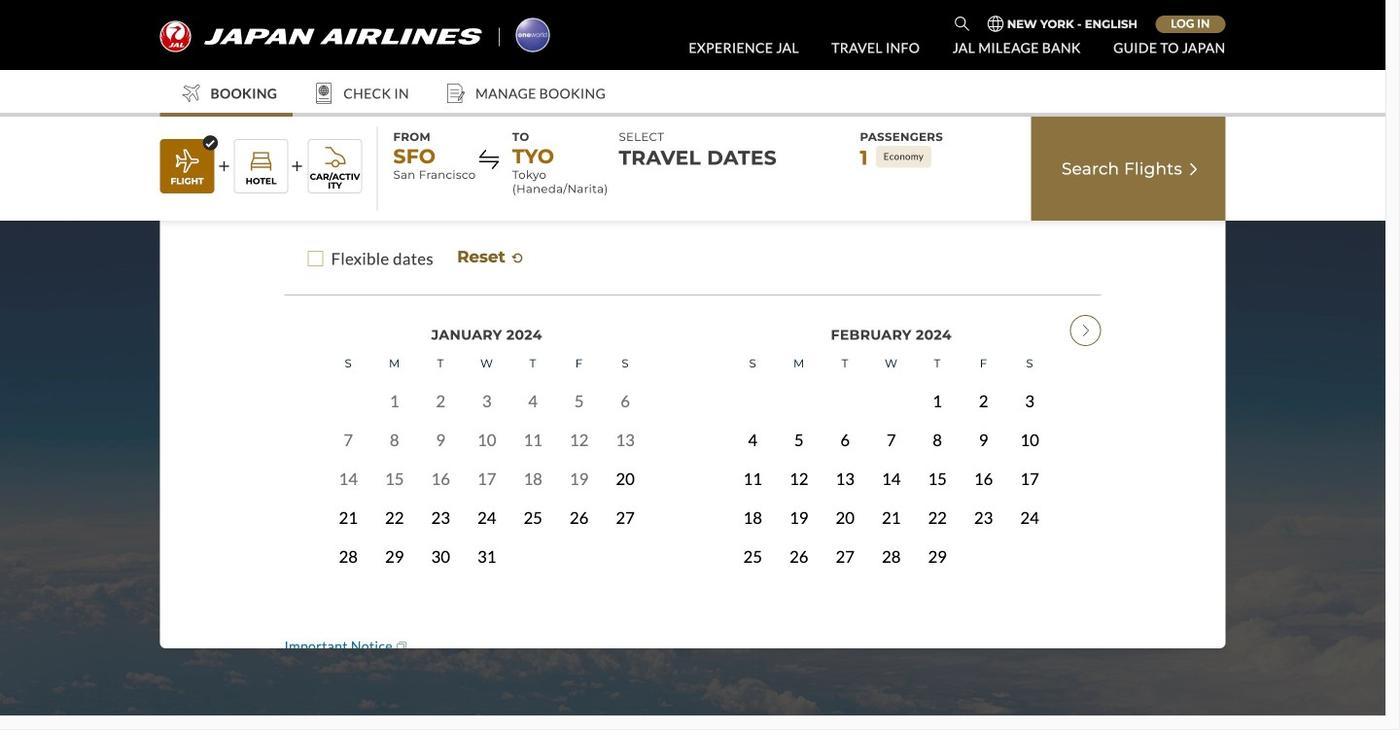 Task type: locate. For each thing, give the bounding box(es) containing it.
1 horizontal spatial wednesday element
[[868, 345, 914, 381]]

1 horizontal spatial sunday element
[[730, 345, 776, 381]]

saturday element
[[602, 345, 648, 381], [1007, 345, 1053, 381]]

0 horizontal spatial thursday element
[[510, 345, 556, 381]]

1 thursday element from the left
[[510, 345, 556, 381]]

2 monday element from the left
[[776, 345, 822, 381]]

1 horizontal spatial friday element
[[960, 345, 1007, 381]]

1 horizontal spatial monday element
[[776, 345, 822, 381]]

sunday element for monday element corresponding to 2nd the wednesday element from left
[[730, 345, 776, 381]]

1 sunday element from the left
[[325, 345, 371, 381]]

2 wednesday element from the left
[[868, 345, 914, 381]]

wednesday element
[[464, 345, 510, 381], [868, 345, 914, 381]]

0 horizontal spatial friday element
[[556, 345, 602, 381]]

2 friday element from the left
[[960, 345, 1007, 381]]

2 thursday element from the left
[[914, 345, 960, 381]]

1 friday element from the left
[[556, 345, 602, 381]]

0 horizontal spatial tuesday element
[[418, 345, 464, 381]]

friday element for 1st the wednesday element from left's the saturday element
[[556, 345, 602, 381]]

monday element
[[371, 345, 418, 381], [776, 345, 822, 381]]

0 horizontal spatial monday element
[[371, 345, 418, 381]]

tuesday element for monday element corresponding to 2nd the wednesday element from left
[[822, 345, 868, 381]]

0 horizontal spatial sunday element
[[325, 345, 371, 381]]

2 sunday element from the left
[[730, 345, 776, 381]]

sunday element
[[325, 345, 371, 381], [730, 345, 776, 381]]

0 horizontal spatial saturday element
[[602, 345, 648, 381]]

2 tuesday element from the left
[[822, 345, 868, 381]]

1 tuesday element from the left
[[418, 345, 464, 381]]

sunday element for monday element related to 1st the wednesday element from left
[[325, 345, 371, 381]]

1 saturday element from the left
[[602, 345, 648, 381]]

1 horizontal spatial saturday element
[[1007, 345, 1053, 381]]

1 horizontal spatial thursday element
[[914, 345, 960, 381]]

0 horizontal spatial wednesday element
[[464, 345, 510, 381]]

tuesday element
[[418, 345, 464, 381], [822, 345, 868, 381]]

1 monday element from the left
[[371, 345, 418, 381]]

2 saturday element from the left
[[1007, 345, 1053, 381]]

thursday element for 2nd the wednesday element from left
[[914, 345, 960, 381]]

thursday element
[[510, 345, 556, 381], [914, 345, 960, 381]]

friday element
[[556, 345, 602, 381], [960, 345, 1007, 381]]

reset image
[[510, 250, 526, 266]]

1 horizontal spatial tuesday element
[[822, 345, 868, 381]]



Task type: describe. For each thing, give the bounding box(es) containing it.
one world image
[[516, 18, 550, 52]]

saturday element for 2nd the wednesday element from left
[[1007, 345, 1053, 381]]

japan airlines image
[[160, 21, 482, 52]]

saturday element for 1st the wednesday element from left
[[602, 345, 648, 381]]

friday element for the saturday element related to 2nd the wednesday element from left
[[960, 345, 1007, 381]]

tuesday element for monday element related to 1st the wednesday element from left
[[418, 345, 464, 381]]

1 wednesday element from the left
[[464, 345, 510, 381]]

thursday element for 1st the wednesday element from left
[[510, 345, 556, 381]]

monday element for 2nd the wednesday element from left
[[776, 345, 822, 381]]

monday element for 1st the wednesday element from left
[[371, 345, 418, 381]]



Task type: vqa. For each thing, say whether or not it's contained in the screenshot.
rightmost Friday element
yes



